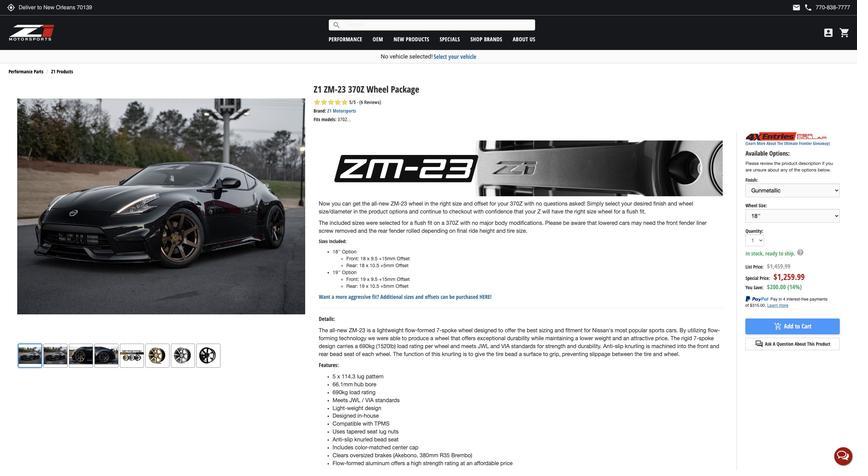 Task type: locate. For each thing, give the bounding box(es) containing it.
0 horizontal spatial 370z
[[348, 83, 365, 95]]

1 vertical spatial you
[[332, 201, 341, 207]]

you right if
[[827, 161, 834, 166]]

2 horizontal spatial 370z
[[511, 201, 523, 207]]

is down attractive
[[647, 343, 651, 350]]

1 horizontal spatial seat
[[367, 429, 378, 435]]

2 flow- from the left
[[708, 328, 721, 334]]

0 vertical spatial fender
[[680, 220, 696, 226]]

0 horizontal spatial right
[[440, 201, 451, 207]]

0 horizontal spatial options
[[390, 209, 408, 215]]

options inside (learn more about the ultimate frontier giveaway) available options: please review the product description if you are unsure about any of the options below.
[[802, 167, 817, 173]]

that inside "now you can get the all-new zm-23 wheel in the right size and offset for your 370z with no questions asked! simply select your desired finish and wheel size/diameter in the product options and continue to checkout with confidence that your z will have the right size wheel for a flush fit."
[[515, 209, 524, 215]]

standards inside the all-new zm-23 is a lightweight flow-formed 7-spoke wheel designed to offer the best sizing and fitment for nissan's most popular sports cars. by utilizing flow- forming technology we were able to produce a wheel that offers exceptional durability while maintaining a lower weight and an attractive price. the rigid 7-spoke design carries a 690kg (1520lb) load rating per wheel and meets jwl and via standards for strength and durability. anti-slip knurling is machined into the front and rear bead seat of each wheel. the function of this knurling is to give the tire bead a surface to grip, preventing slippage between the tire and wheel.
[[512, 343, 536, 350]]

1 vertical spatial weight
[[347, 405, 364, 412]]

mail link
[[793, 3, 802, 12]]

that
[[515, 209, 524, 215], [588, 220, 597, 226], [451, 335, 461, 342]]

anti- up slippage
[[604, 343, 616, 350]]

an inside the all-new zm-23 is a lightweight flow-formed 7-spoke wheel designed to offer the best sizing and fitment for nissan's most popular sports cars. by utilizing flow- forming technology we were able to produce a wheel that offers exceptional durability while maintaining a lower weight and an attractive price. the rigid 7-spoke design carries a 690kg (1520lb) load rating per wheel and meets jwl and via standards for strength and durability. anti-slip knurling is machined into the front and rear bead seat of each wheel. the function of this knurling is to give the tire bead a surface to grip, preventing slippage between the tire and wheel.
[[624, 335, 630, 342]]

right
[[440, 201, 451, 207], [575, 209, 586, 215]]

2 star from the left
[[321, 99, 328, 106]]

no vehicle selected! select your vehicle
[[381, 53, 477, 61]]

grip,
[[550, 351, 561, 357]]

standards down durability
[[512, 343, 536, 350]]

of down per
[[426, 351, 430, 357]]

1 vertical spatial design
[[365, 405, 382, 412]]

no inside "now you can get the all-new zm-23 wheel in the right size and offset for your 370z with no questions asked! simply select your desired finish and wheel size/diameter in the product options and continue to checkout with confidence that your z will have the right size wheel for a flush fit."
[[536, 201, 543, 207]]

and up preventing
[[568, 343, 577, 350]]

0 vertical spatial were
[[366, 220, 378, 226]]

z1 for z1 products
[[51, 68, 56, 75]]

slip inside the all-new zm-23 is a lightweight flow-formed 7-spoke wheel designed to offer the best sizing and fitment for nissan's most popular sports cars. by utilizing flow- forming technology we were able to produce a wheel that offers exceptional durability while maintaining a lower weight and an attractive price. the rigid 7-spoke design carries a 690kg (1520lb) load rating per wheel and meets jwl and via standards for strength and durability. anti-slip knurling is machined into the front and rear bead seat of each wheel. the function of this knurling is to give the tire bead a surface to grip, preventing slippage between the tire and wheel.
[[616, 343, 624, 350]]

shopping_cart
[[840, 27, 851, 38]]

phone link
[[805, 3, 851, 12]]

to right able
[[402, 335, 407, 342]]

rear inside the included sizes were selected for a flush fit on a 370z with no major body modifications. please be aware that lowered cars may need the front fender liner screw removed and the rear fender rolled depending on final ride height and tire size.
[[379, 228, 388, 234]]

design down forming
[[319, 343, 336, 350]]

an inside '5 x 114.3 lug pattern 66.1mm hub bore 690kg load rating meets jwl / via standards light-weight design designed in-house compatible with tpms uses tapered seat lug nuts anti-slip knurled bead seat includes color-matched center cap clears oversized brakes (akebono, 380mm r35 brembo) flow-formed aluminum offers a high strength rating at an affordable price'
[[467, 461, 473, 467]]

sizes included:
[[319, 238, 347, 245]]

370z up confidence on the right top
[[511, 201, 523, 207]]

0 vertical spatial zm-
[[324, 83, 338, 95]]

1 +5mm from the top
[[381, 263, 395, 269]]

matched
[[369, 445, 391, 451]]

fits
[[314, 116, 321, 123]]

center
[[393, 445, 408, 451]]

a down (akebono,
[[407, 461, 410, 467]]

wheel left package on the left top of the page
[[367, 83, 389, 95]]

0 vertical spatial spoke
[[442, 328, 457, 334]]

package
[[391, 83, 420, 95]]

design inside the all-new zm-23 is a lightweight flow-formed 7-spoke wheel designed to offer the best sizing and fitment for nissan's most popular sports cars. by utilizing flow- forming technology we were able to produce a wheel that offers exceptional durability while maintaining a lower weight and an attractive price. the rigid 7-spoke design carries a 690kg (1520lb) load rating per wheel and meets jwl and via standards for strength and durability. anti-slip knurling is machined into the front and rear bead seat of each wheel. the function of this knurling is to give the tire bead a surface to grip, preventing slippage between the tire and wheel.
[[319, 343, 336, 350]]

anti- inside the all-new zm-23 is a lightweight flow-formed 7-spoke wheel designed to offer the best sizing and fitment for nissan's most popular sports cars. by utilizing flow- forming technology we were able to produce a wheel that offers exceptional durability while maintaining a lower weight and an attractive price. the rigid 7-spoke design carries a 690kg (1520lb) load rating per wheel and meets jwl and via standards for strength and durability. anti-slip knurling is machined into the front and rear bead seat of each wheel. the function of this knurling is to give the tire bead a surface to grip, preventing slippage between the tire and wheel.
[[604, 343, 616, 350]]

0 vertical spatial z1
[[51, 68, 56, 75]]

load down the hub
[[350, 390, 360, 396]]

to inside in stock, ready to ship. help
[[780, 250, 784, 257]]

anti- down uses
[[333, 437, 345, 443]]

zm- up selected
[[391, 201, 401, 207]]

0 horizontal spatial strength
[[424, 461, 444, 467]]

design
[[319, 343, 336, 350], [365, 405, 382, 412]]

vehicle down the shop
[[461, 53, 477, 61]]

product inside (learn more about the ultimate frontier giveaway) available options: please review the product description if you are unsure about any of the options below.
[[783, 161, 798, 166]]

by
[[680, 328, 687, 334]]

account_box
[[824, 27, 835, 38]]

0 vertical spatial weight
[[595, 335, 612, 342]]

question_answer
[[756, 340, 764, 349]]

1 horizontal spatial is
[[463, 351, 467, 357]]

able
[[390, 335, 401, 342]]

1 vertical spatial price:
[[760, 275, 771, 282]]

1 vertical spatial +5mm
[[381, 284, 395, 289]]

can inside "now you can get the all-new zm-23 wheel in the right size and offset for your 370z with no questions asked! simply select your desired finish and wheel size/diameter in the product options and continue to checkout with confidence that your z will have the right size wheel for a flush fit."
[[343, 201, 352, 207]]

ultimate
[[785, 141, 799, 147]]

1 horizontal spatial of
[[426, 351, 430, 357]]

bead down "carries"
[[330, 351, 343, 357]]

options
[[802, 167, 817, 173], [390, 209, 408, 215]]

details:
[[319, 316, 335, 323]]

0 vertical spatial options
[[802, 167, 817, 173]]

an
[[624, 335, 630, 342], [467, 461, 473, 467]]

2 horizontal spatial about
[[795, 341, 807, 347]]

z1 for z1 zm-23 370z wheel package
[[314, 83, 322, 95]]

ride
[[469, 228, 478, 234]]

370z up final
[[446, 220, 459, 226]]

purchased
[[457, 294, 479, 301]]

now
[[319, 201, 331, 207]]

1 vertical spatial all-
[[330, 328, 337, 334]]

1 horizontal spatial knurling
[[626, 343, 645, 350]]

1 horizontal spatial zm-
[[349, 328, 360, 334]]

19
[[361, 277, 366, 283], [360, 284, 365, 289]]

flow-
[[406, 328, 418, 334], [708, 328, 721, 334]]

1 horizontal spatial standards
[[512, 343, 536, 350]]

house
[[364, 413, 379, 419]]

seat
[[344, 351, 355, 357], [367, 429, 378, 435], [389, 437, 399, 443]]

standards inside '5 x 114.3 lug pattern 66.1mm hub bore 690kg load rating meets jwl / via standards light-weight design designed in-house compatible with tpms uses tapered seat lug nuts anti-slip knurled bead seat includes color-matched center cap clears oversized brakes (akebono, 380mm r35 brembo) flow-formed aluminum offers a high strength rating at an affordable price'
[[376, 398, 400, 404]]

about
[[513, 35, 529, 43], [767, 141, 777, 147], [795, 341, 807, 347]]

1 vertical spatial 9.5
[[371, 277, 378, 283]]

1 vertical spatial that
[[588, 220, 597, 226]]

690kg inside '5 x 114.3 lug pattern 66.1mm hub bore 690kg load rating meets jwl / via standards light-weight design designed in-house compatible with tpms uses tapered seat lug nuts anti-slip knurled bead seat includes color-matched center cap clears oversized brakes (akebono, 380mm r35 brembo) flow-formed aluminum offers a high strength rating at an affordable price'
[[333, 390, 348, 396]]

rear down selected
[[379, 228, 388, 234]]

1 vertical spatial 23
[[401, 201, 408, 207]]

via inside the all-new zm-23 is a lightweight flow-formed 7-spoke wheel designed to offer the best sizing and fitment for nissan's most popular sports cars. by utilizing flow- forming technology we were able to produce a wheel that offers exceptional durability while maintaining a lower weight and an attractive price. the rigid 7-spoke design carries a 690kg (1520lb) load rating per wheel and meets jwl and via standards for strength and durability. anti-slip knurling is machined into the front and rear bead seat of each wheel. the function of this knurling is to give the tire bead a surface to grip, preventing slippage between the tire and wheel.
[[502, 343, 510, 350]]

2 option from the top
[[342, 270, 357, 276]]

1 vertical spatial via
[[366, 398, 374, 404]]

aluminum
[[366, 461, 390, 467]]

front: down included:
[[347, 256, 359, 262]]

fitment
[[566, 328, 583, 334]]

0 horizontal spatial weight
[[347, 405, 364, 412]]

about us
[[513, 35, 536, 43]]

selected!
[[410, 53, 433, 60]]

1 horizontal spatial 23
[[360, 328, 366, 334]]

be left purchased
[[450, 294, 455, 301]]

1 10.5 from the top
[[370, 263, 379, 269]]

23 up rolled
[[401, 201, 408, 207]]

lug down tpms
[[379, 429, 387, 435]]

1 horizontal spatial on
[[450, 228, 456, 234]]

price: inside list price: $1,459.99
[[754, 264, 764, 270]]

and left meets
[[451, 343, 460, 350]]

in up continue
[[425, 201, 429, 207]]

5 x 114.3 lug pattern 66.1mm hub bore 690kg load rating meets jwl / via standards light-weight design designed in-house compatible with tpms uses tapered seat lug nuts anti-slip knurled bead seat includes color-matched center cap clears oversized brakes (akebono, 380mm r35 brembo) flow-formed aluminum offers a high strength rating at an affordable price
[[333, 374, 513, 467]]

no
[[381, 53, 389, 60]]

0 vertical spatial 690kg
[[360, 343, 375, 350]]

please inside (learn more about the ultimate frontier giveaway) available options: please review the product description if you are unsure about any of the options below.
[[746, 161, 760, 166]]

screw
[[319, 228, 334, 234]]

0 vertical spatial price:
[[754, 264, 764, 270]]

the down (1520lb)
[[393, 351, 403, 357]]

0 vertical spatial on
[[434, 220, 440, 226]]

new left products
[[394, 35, 405, 43]]

the all-new zm-23 is a lightweight flow-formed 7-spoke wheel designed to offer the best sizing and fitment for nissan's most popular sports cars. by utilizing flow- forming technology we were able to produce a wheel that offers exceptional durability while maintaining a lower weight and an attractive price. the rigid 7-spoke design carries a 690kg (1520lb) load rating per wheel and meets jwl and via standards for strength and durability. anti-slip knurling is machined into the front and rear bead seat of each wheel. the function of this knurling is to give the tire bead a surface to grip, preventing slippage between the tire and wheel.
[[319, 328, 721, 357]]

new products
[[394, 35, 430, 43]]

0 vertical spatial formed
[[418, 328, 435, 334]]

front right need
[[667, 220, 678, 226]]

size down simply
[[587, 209, 597, 215]]

formed up produce
[[418, 328, 435, 334]]

z1 motorsports logo image
[[9, 24, 55, 41]]

is
[[367, 328, 371, 334], [647, 343, 651, 350], [463, 351, 467, 357]]

slippage
[[590, 351, 611, 357]]

1 horizontal spatial size
[[587, 209, 597, 215]]

search
[[333, 21, 341, 29]]

motorsports
[[333, 108, 356, 114]]

1 vertical spatial 370z
[[511, 201, 523, 207]]

rating down bore
[[362, 390, 376, 396]]

via inside '5 x 114.3 lug pattern 66.1mm hub bore 690kg load rating meets jwl / via standards light-weight design designed in-house compatible with tpms uses tapered seat lug nuts anti-slip knurled bead seat includes color-matched center cap clears oversized brakes (akebono, 380mm r35 brembo) flow-formed aluminum offers a high strength rating at an affordable price'
[[366, 398, 374, 404]]

the inside the included sizes were selected for a flush fit on a 370z with no major body modifications. please be aware that lowered cars may need the front fender liner screw removed and the rear fender rolled depending on final ride height and tire size.
[[319, 220, 328, 226]]

a up cars
[[623, 209, 626, 215]]

performance
[[329, 35, 363, 43]]

design inside '5 x 114.3 lug pattern 66.1mm hub bore 690kg load rating meets jwl / via standards light-weight design designed in-house compatible with tpms uses tapered seat lug nuts anti-slip knurled bead seat includes color-matched center cap clears oversized brakes (akebono, 380mm r35 brembo) flow-formed aluminum offers a high strength rating at an affordable price'
[[365, 405, 382, 412]]

0 horizontal spatial 690kg
[[333, 390, 348, 396]]

0 horizontal spatial zm-
[[324, 83, 338, 95]]

load
[[398, 343, 408, 350], [350, 390, 360, 396]]

at
[[461, 461, 466, 467]]

2 vertical spatial seat
[[389, 437, 399, 443]]

flush left fit.
[[627, 209, 639, 215]]

new up technology
[[337, 328, 348, 334]]

the
[[778, 141, 784, 147], [319, 220, 328, 226], [319, 328, 328, 334], [671, 335, 680, 342], [393, 351, 403, 357]]

strength down 380mm at the bottom of the page
[[424, 461, 444, 467]]

wheel
[[367, 83, 389, 95], [746, 202, 758, 209]]

5 star from the left
[[342, 99, 348, 106]]

with down offset
[[474, 209, 484, 215]]

lower
[[580, 335, 594, 342]]

oversized
[[350, 453, 374, 459]]

1 horizontal spatial formed
[[418, 328, 435, 334]]

jwl
[[478, 343, 489, 350], [350, 398, 361, 404]]

size up checkout
[[453, 201, 462, 207]]

2 horizontal spatial tire
[[645, 351, 652, 357]]

1 horizontal spatial right
[[575, 209, 586, 215]]

7- up this
[[437, 328, 442, 334]]

offset
[[475, 201, 489, 207]]

0 vertical spatial can
[[343, 201, 352, 207]]

ship.
[[786, 250, 796, 257]]

via
[[502, 343, 510, 350], [366, 398, 374, 404]]

vehicle right the no
[[390, 53, 408, 60]]

1 horizontal spatial strength
[[546, 343, 566, 350]]

formed inside '5 x 114.3 lug pattern 66.1mm hub bore 690kg load rating meets jwl / via standards light-weight design designed in-house compatible with tpms uses tapered seat lug nuts anti-slip knurled bead seat includes color-matched center cap clears oversized brakes (akebono, 380mm r35 brembo) flow-formed aluminum offers a high strength rating at an affordable price'
[[347, 461, 364, 467]]

2 vertical spatial zm-
[[349, 328, 360, 334]]

an down most
[[624, 335, 630, 342]]

for inside the included sizes were selected for a flush fit on a 370z with no major body modifications. please be aware that lowered cars may need the front fender liner screw removed and the rear fender rolled depending on final ride height and tire size.
[[402, 220, 409, 226]]

stock,
[[752, 250, 765, 257]]

formed down oversized
[[347, 461, 364, 467]]

liner
[[697, 220, 707, 226]]

to right add
[[796, 322, 801, 331]]

0 horizontal spatial please
[[546, 220, 562, 226]]

0 vertical spatial rear
[[379, 228, 388, 234]]

wheel left "size:"
[[746, 202, 758, 209]]

1 vertical spatial knurling
[[442, 351, 462, 357]]

sizes inside the included sizes were selected for a flush fit on a 370z with no major body modifications. please be aware that lowered cars may need the front fender liner screw removed and the rear fender rolled depending on final ride height and tire size.
[[352, 220, 365, 226]]

slip up includes
[[345, 437, 353, 443]]

zm- up technology
[[349, 328, 360, 334]]

bead
[[330, 351, 343, 357], [505, 351, 518, 357], [375, 437, 387, 443]]

1 horizontal spatial sizes
[[404, 294, 414, 301]]

no
[[536, 201, 543, 207], [472, 220, 479, 226]]

7-
[[437, 328, 442, 334], [694, 335, 700, 342]]

0 vertical spatial +15mm
[[379, 256, 396, 262]]

price: inside special price: $1,259.99 you save: $200.00 (14%)
[[760, 275, 771, 282]]

z1 products link
[[51, 68, 73, 75]]

the right removed
[[369, 228, 377, 234]]

forming
[[319, 335, 338, 342]]

weight inside '5 x 114.3 lug pattern 66.1mm hub bore 690kg load rating meets jwl / via standards light-weight design designed in-house compatible with tpms uses tapered seat lug nuts anti-slip knurled bead seat includes color-matched center cap clears oversized brakes (akebono, 380mm r35 brembo) flow-formed aluminum offers a high strength rating at an affordable price'
[[347, 405, 364, 412]]

asked!
[[570, 201, 586, 207]]

the up screw
[[319, 220, 328, 226]]

and down exceptional
[[491, 343, 500, 350]]

0 horizontal spatial lug
[[357, 374, 365, 380]]

flush inside "now you can get the all-new zm-23 wheel in the right size and offset for your 370z with no questions asked! simply select your desired finish and wheel size/diameter in the product options and continue to checkout with confidence that your z will have the right size wheel for a flush fit."
[[627, 209, 639, 215]]

you inside "now you can get the all-new zm-23 wheel in the right size and offset for your 370z with no questions asked! simply select your desired finish and wheel size/diameter in the product options and continue to checkout with confidence that your z will have the right size wheel for a flush fit."
[[332, 201, 341, 207]]

save:
[[754, 284, 764, 291]]

tire left size.
[[508, 228, 515, 234]]

the
[[775, 161, 781, 166], [795, 167, 801, 173], [362, 201, 370, 207], [431, 201, 439, 207], [360, 209, 367, 215], [566, 209, 573, 215], [658, 220, 665, 226], [369, 228, 377, 234], [518, 328, 526, 334], [689, 343, 696, 350], [487, 351, 495, 357], [635, 351, 643, 357]]

add
[[785, 322, 794, 331]]

1 horizontal spatial you
[[827, 161, 834, 166]]

2 vertical spatial new
[[337, 328, 348, 334]]

is down meets
[[463, 351, 467, 357]]

in down get
[[354, 209, 358, 215]]

and left continue
[[410, 209, 419, 215]]

all- right get
[[372, 201, 379, 207]]

all- inside "now you can get the all-new zm-23 wheel in the right size and offset for your 370z with no questions asked! simply select your desired finish and wheel size/diameter in the product options and continue to checkout with confidence that your z will have the right size wheel for a flush fit."
[[372, 201, 379, 207]]

via right /
[[366, 398, 374, 404]]

zm- inside the all-new zm-23 is a lightweight flow-formed 7-spoke wheel designed to offer the best sizing and fitment for nissan's most popular sports cars. by utilizing flow- forming technology we were able to produce a wheel that offers exceptional durability while maintaining a lower weight and an attractive price. the rigid 7-spoke design carries a 690kg (1520lb) load rating per wheel and meets jwl and via standards for strength and durability. anti-slip knurling is machined into the front and rear bead seat of each wheel. the function of this knurling is to give the tire bead a surface to grip, preventing slippage between the tire and wheel.
[[349, 328, 360, 334]]

new products link
[[394, 35, 430, 43]]

z1 inside "star star star star star 5/5 - (6 reviews) brand: z1 motorsports fits models: 370z..."
[[328, 108, 332, 114]]

$1,459.99
[[768, 262, 791, 271]]

of left each
[[356, 351, 361, 357]]

1 vertical spatial slip
[[345, 437, 353, 443]]

special
[[746, 275, 759, 282]]

all- up forming
[[330, 328, 337, 334]]

2 vertical spatial 23
[[360, 328, 366, 334]]

a inside '5 x 114.3 lug pattern 66.1mm hub bore 690kg load rating meets jwl / via standards light-weight design designed in-house compatible with tpms uses tapered seat lug nuts anti-slip knurled bead seat includes color-matched center cap clears oversized brakes (akebono, 380mm r35 brembo) flow-formed aluminum offers a high strength rating at an affordable price'
[[407, 461, 410, 467]]

2 wheel. from the left
[[665, 351, 681, 357]]

on left final
[[450, 228, 456, 234]]

0 horizontal spatial product
[[369, 209, 388, 215]]

rear: up aggressive
[[347, 284, 358, 289]]

you inside (learn more about the ultimate frontier giveaway) available options: please review the product description if you are unsure about any of the options below.
[[827, 161, 834, 166]]

product up any
[[783, 161, 798, 166]]

0 horizontal spatial flow-
[[406, 328, 418, 334]]

flush left the 'fit'
[[415, 220, 427, 226]]

fender left liner
[[680, 220, 696, 226]]

please inside the included sizes were selected for a flush fit on a 370z with no major body modifications. please be aware that lowered cars may need the front fender liner screw removed and the rear fender rolled depending on final ride height and tire size.
[[546, 220, 562, 226]]

option right 19''
[[342, 270, 357, 276]]

23 up technology
[[360, 328, 366, 334]]

with inside the included sizes were selected for a flush fit on a 370z with no major body modifications. please be aware that lowered cars may need the front fender liner screw removed and the rear fender rolled depending on final ride height and tire size.
[[461, 220, 471, 226]]

1 vertical spatial rear
[[319, 351, 329, 357]]

rear: down included:
[[347, 263, 358, 269]]

may
[[632, 220, 642, 226]]

and right into
[[711, 343, 720, 350]]

1 vertical spatial lug
[[379, 429, 387, 435]]

1 horizontal spatial that
[[515, 209, 524, 215]]

0 vertical spatial design
[[319, 343, 336, 350]]

lowered
[[599, 220, 618, 226]]

2 vertical spatial z1
[[328, 108, 332, 114]]

vehicle inside no vehicle selected! select your vehicle
[[390, 53, 408, 60]]

0 vertical spatial 9.5
[[371, 256, 378, 262]]

new inside "now you can get the all-new zm-23 wheel in the right size and offset for your 370z with no questions asked! simply select your desired finish and wheel size/diameter in the product options and continue to checkout with confidence that your z will have the right size wheel for a flush fit."
[[379, 201, 390, 207]]

a down technology
[[355, 343, 358, 350]]

0 vertical spatial product
[[783, 161, 798, 166]]

to left "ship."
[[780, 250, 784, 257]]

rear
[[379, 228, 388, 234], [319, 351, 329, 357]]

0 vertical spatial no
[[536, 201, 543, 207]]

cars.
[[667, 328, 679, 334]]

front: up aggressive
[[347, 277, 359, 283]]

no up ride
[[472, 220, 479, 226]]

0 horizontal spatial flush
[[415, 220, 427, 226]]

on
[[434, 220, 440, 226], [450, 228, 456, 234]]

that inside the all-new zm-23 is a lightweight flow-formed 7-spoke wheel designed to offer the best sizing and fitment for nissan's most popular sports cars. by utilizing flow- forming technology we were able to produce a wheel that offers exceptional durability while maintaining a lower weight and an attractive price. the rigid 7-spoke design carries a 690kg (1520lb) load rating per wheel and meets jwl and via standards for strength and durability. anti-slip knurling is machined into the front and rear bead seat of each wheel. the function of this knurling is to give the tire bead a surface to grip, preventing slippage between the tire and wheel.
[[451, 335, 461, 342]]

load inside '5 x 114.3 lug pattern 66.1mm hub bore 690kg load rating meets jwl / via standards light-weight design designed in-house compatible with tpms uses tapered seat lug nuts anti-slip knurled bead seat includes color-matched center cap clears oversized brakes (akebono, 380mm r35 brembo) flow-formed aluminum offers a high strength rating at an affordable price'
[[350, 390, 360, 396]]

1 vertical spatial option
[[342, 270, 357, 276]]

no up z
[[536, 201, 543, 207]]

seat down "carries"
[[344, 351, 355, 357]]

1 horizontal spatial product
[[783, 161, 798, 166]]

380mm
[[420, 453, 439, 459]]

0 horizontal spatial 23
[[338, 83, 346, 95]]

1 vertical spatial flush
[[415, 220, 427, 226]]

370z inside the included sizes were selected for a flush fit on a 370z with no major body modifications. please be aware that lowered cars may need the front fender liner screw removed and the rear fender rolled depending on final ride height and tire size.
[[446, 220, 459, 226]]

3 star from the left
[[328, 99, 335, 106]]

0 horizontal spatial wheel
[[367, 83, 389, 95]]

rating down produce
[[410, 343, 424, 350]]

front:
[[347, 256, 359, 262], [347, 277, 359, 283]]

bead down durability
[[505, 351, 518, 357]]

with inside '5 x 114.3 lug pattern 66.1mm hub bore 690kg load rating meets jwl / via standards light-weight design designed in-house compatible with tpms uses tapered seat lug nuts anti-slip knurled bead seat includes color-matched center cap clears oversized brakes (akebono, 380mm r35 brembo) flow-formed aluminum offers a high strength rating at an affordable price'
[[363, 421, 373, 427]]

about left "this"
[[795, 341, 807, 347]]

zm- up brand:
[[324, 83, 338, 95]]

slip
[[616, 343, 624, 350], [345, 437, 353, 443]]

0 vertical spatial please
[[746, 161, 760, 166]]

1 horizontal spatial rear
[[379, 228, 388, 234]]

modifications.
[[510, 220, 544, 226]]

z1 zm-23 370z wheel package
[[314, 83, 420, 95]]

1 horizontal spatial flow-
[[708, 328, 721, 334]]

please up are
[[746, 161, 760, 166]]

0 vertical spatial that
[[515, 209, 524, 215]]

price: right the list
[[754, 264, 764, 270]]

2 horizontal spatial new
[[394, 35, 405, 43]]

9.5
[[371, 256, 378, 262], [371, 277, 378, 283]]

wheel.
[[376, 351, 392, 357], [665, 351, 681, 357]]

0 vertical spatial standards
[[512, 343, 536, 350]]

standards up "house"
[[376, 398, 400, 404]]

0 vertical spatial size
[[453, 201, 462, 207]]

the inside (learn more about the ultimate frontier giveaway) available options: please review the product description if you are unsure about any of the options below.
[[778, 141, 784, 147]]

flow- right utilizing
[[708, 328, 721, 334]]

have
[[552, 209, 564, 215]]

front inside the included sizes were selected for a flush fit on a 370z with no major body modifications. please be aware that lowered cars may need the front fender liner screw removed and the rear fender rolled depending on final ride height and tire size.
[[667, 220, 678, 226]]

with up final
[[461, 220, 471, 226]]

1 horizontal spatial 7-
[[694, 335, 700, 342]]

1 vertical spatial front:
[[347, 277, 359, 283]]

jwl left /
[[350, 398, 361, 404]]

1 vertical spatial right
[[575, 209, 586, 215]]

2 9.5 from the top
[[371, 277, 378, 283]]

0 horizontal spatial no
[[472, 220, 479, 226]]

slip inside '5 x 114.3 lug pattern 66.1mm hub bore 690kg load rating meets jwl / via standards light-weight design designed in-house compatible with tpms uses tapered seat lug nuts anti-slip knurled bead seat includes color-matched center cap clears oversized brakes (akebono, 380mm r35 brembo) flow-formed aluminum offers a high strength rating at an affordable price'
[[345, 437, 353, 443]]

can left get
[[343, 201, 352, 207]]

into
[[678, 343, 687, 350]]

0 horizontal spatial you
[[332, 201, 341, 207]]

1 vertical spatial about
[[767, 141, 777, 147]]

on right the 'fit'
[[434, 220, 440, 226]]

you
[[746, 284, 753, 291]]

370z up 5/5 -
[[348, 83, 365, 95]]

price:
[[754, 264, 764, 270], [760, 275, 771, 282]]

front inside the all-new zm-23 is a lightweight flow-formed 7-spoke wheel designed to offer the best sizing and fitment for nissan's most popular sports cars. by utilizing flow- forming technology we were able to produce a wheel that offers exceptional durability while maintaining a lower weight and an attractive price. the rigid 7-spoke design carries a 690kg (1520lb) load rating per wheel and meets jwl and via standards for strength and durability. anti-slip knurling is machined into the front and rear bead seat of each wheel. the function of this knurling is to give the tire bead a surface to grip, preventing slippage between the tire and wheel.
[[698, 343, 709, 350]]

0 vertical spatial 10.5
[[370, 263, 379, 269]]

1 star from the left
[[314, 99, 321, 106]]

about left us
[[513, 35, 529, 43]]

18
[[361, 256, 366, 262], [360, 263, 365, 269]]

0 horizontal spatial sizes
[[352, 220, 365, 226]]

0 vertical spatial flush
[[627, 209, 639, 215]]

jwl up give
[[478, 343, 489, 350]]

can right offsets
[[441, 294, 449, 301]]



Task type: describe. For each thing, give the bounding box(es) containing it.
shop
[[471, 35, 483, 43]]

a down fitment
[[576, 335, 579, 342]]

(1520lb)
[[377, 343, 396, 350]]

were inside the all-new zm-23 is a lightweight flow-formed 7-spoke wheel designed to offer the best sizing and fitment for nissan's most popular sports cars. by utilizing flow- forming technology we were able to produce a wheel that offers exceptional durability while maintaining a lower weight and an attractive price. the rigid 7-spoke design carries a 690kg (1520lb) load rating per wheel and meets jwl and via standards for strength and durability. anti-slip knurling is machined into the front and rear bead seat of each wheel. the function of this knurling is to give the tire bead a surface to grip, preventing slippage between the tire and wheel.
[[377, 335, 389, 342]]

370z...
[[338, 117, 351, 122]]

my_location
[[7, 3, 15, 12]]

in
[[746, 250, 751, 257]]

preventing
[[563, 351, 589, 357]]

that inside the included sizes were selected for a flush fit on a 370z with no major body modifications. please be aware that lowered cars may need the front fender liner screw removed and the rear fender rolled depending on final ride height and tire size.
[[588, 220, 597, 226]]

the right have at the right top of page
[[566, 209, 573, 215]]

a inside "now you can get the all-new zm-23 wheel in the right size and offset for your 370z with no questions asked! simply select your desired finish and wheel size/diameter in the product options and continue to checkout with confidence that your z will have the right size wheel for a flush fit."
[[623, 209, 626, 215]]

performance link
[[329, 35, 363, 43]]

1 vertical spatial size
[[587, 209, 597, 215]]

z1 motorsports link
[[328, 108, 356, 114]]

0 horizontal spatial about
[[513, 35, 529, 43]]

2 10.5 from the top
[[370, 284, 379, 289]]

23 inside the all-new zm-23 is a lightweight flow-formed 7-spoke wheel designed to offer the best sizing and fitment for nissan's most popular sports cars. by utilizing flow- forming technology we were able to produce a wheel that offers exceptional durability while maintaining a lower weight and an attractive price. the rigid 7-spoke design carries a 690kg (1520lb) load rating per wheel and meets jwl and via standards for strength and durability. anti-slip knurling is machined into the front and rear bead seat of each wheel. the function of this knurling is to give the tire bead a surface to grip, preventing slippage between the tire and wheel.
[[360, 328, 366, 334]]

1 vertical spatial sizes
[[404, 294, 414, 301]]

offers inside the all-new zm-23 is a lightweight flow-formed 7-spoke wheel designed to offer the best sizing and fitment for nissan's most popular sports cars. by utilizing flow- forming technology we were able to produce a wheel that offers exceptional durability while maintaining a lower weight and an attractive price. the rigid 7-spoke design carries a 690kg (1520lb) load rating per wheel and meets jwl and via standards for strength and durability. anti-slip knurling is machined into the front and rear bead seat of each wheel. the function of this knurling is to give the tire bead a surface to grip, preventing slippage between the tire and wheel.
[[462, 335, 476, 342]]

rating inside the all-new zm-23 is a lightweight flow-formed 7-spoke wheel designed to offer the best sizing and fitment for nissan's most popular sports cars. by utilizing flow- forming technology we were able to produce a wheel that offers exceptional durability while maintaining a lower weight and an attractive price. the rigid 7-spoke design carries a 690kg (1520lb) load rating per wheel and meets jwl and via standards for strength and durability. anti-slip knurling is machined into the front and rear bead seat of each wheel. the function of this knurling is to give the tire bead a surface to grip, preventing slippage between the tire and wheel.
[[410, 343, 424, 350]]

your up confidence on the right top
[[498, 201, 509, 207]]

load inside the all-new zm-23 is a lightweight flow-formed 7-spoke wheel designed to offer the best sizing and fitment for nissan's most popular sports cars. by utilizing flow- forming technology we were able to produce a wheel that offers exceptional durability while maintaining a lower weight and an attractive price. the rigid 7-spoke design carries a 690kg (1520lb) load rating per wheel and meets jwl and via standards for strength and durability. anti-slip knurling is machined into the front and rear bead seat of each wheel. the function of this knurling is to give the tire bead a surface to grip, preventing slippage between the tire and wheel.
[[398, 343, 408, 350]]

0 vertical spatial is
[[367, 328, 371, 334]]

1 flow- from the left
[[406, 328, 418, 334]]

2 +15mm from the top
[[379, 277, 396, 283]]

be inside the included sizes were selected for a flush fit on a 370z with no major body modifications. please be aware that lowered cars may need the front fender liner screw removed and the rear fender rolled depending on final ride height and tire size.
[[564, 220, 570, 226]]

2 vertical spatial rating
[[445, 461, 459, 467]]

brands
[[484, 35, 503, 43]]

zm- inside "now you can get the all-new zm-23 wheel in the right size and offset for your 370z with no questions asked! simply select your desired finish and wheel size/diameter in the product options and continue to checkout with confidence that your z will have the right size wheel for a flush fit."
[[391, 201, 401, 207]]

add_shopping_cart add to cart
[[775, 322, 812, 331]]

0 horizontal spatial be
[[450, 294, 455, 301]]

of inside (learn more about the ultimate frontier giveaway) available options: please review the product description if you are unsure about any of the options below.
[[790, 167, 794, 173]]

for up lower
[[585, 328, 591, 334]]

most
[[615, 328, 628, 334]]

1 vertical spatial seat
[[367, 429, 378, 435]]

the right get
[[362, 201, 370, 207]]

this
[[808, 341, 816, 347]]

and up checkout
[[464, 201, 473, 207]]

brand:
[[314, 108, 326, 114]]

need
[[644, 220, 656, 226]]

included
[[330, 220, 351, 226]]

the right give
[[487, 351, 495, 357]]

anti- inside '5 x 114.3 lug pattern 66.1mm hub bore 690kg load rating meets jwl / via standards light-weight design designed in-house compatible with tpms uses tapered seat lug nuts anti-slip knurled bead seat includes color-matched center cap clears oversized brakes (akebono, 380mm r35 brembo) flow-formed aluminum offers a high strength rating at an affordable price'
[[333, 437, 345, 443]]

18'' option front: 18 x 9.5 +15mm offset rear: 18 x 10.5 +5mm offset 19'' option front: 19 x 9.5 +15mm offset rear: 19 x 10.5 +5mm offset
[[333, 249, 410, 289]]

for down the select
[[614, 209, 621, 215]]

the up durability
[[518, 328, 526, 334]]

rear inside the all-new zm-23 is a lightweight flow-formed 7-spoke wheel designed to offer the best sizing and fitment for nissan's most popular sports cars. by utilizing flow- forming technology we were able to produce a wheel that offers exceptional durability while maintaining a lower weight and an attractive price. the rigid 7-spoke design carries a 690kg (1520lb) load rating per wheel and meets jwl and via standards for strength and durability. anti-slip knurling is machined into the front and rear bead seat of each wheel. the function of this knurling is to give the tire bead a surface to grip, preventing slippage between the tire and wheel.
[[319, 351, 329, 357]]

the up the 'about'
[[775, 161, 781, 166]]

0 horizontal spatial of
[[356, 351, 361, 357]]

price.
[[656, 335, 670, 342]]

to inside "now you can get the all-new zm-23 wheel in the right size and offset for your 370z with no questions asked! simply select your desired finish and wheel size/diameter in the product options and continue to checkout with confidence that your z will have the right size wheel for a flush fit."
[[443, 209, 448, 215]]

0 vertical spatial knurling
[[626, 343, 645, 350]]

(14%)
[[788, 283, 803, 291]]

height
[[480, 228, 495, 234]]

specials
[[440, 35, 460, 43]]

per
[[425, 343, 433, 350]]

the right any
[[795, 167, 801, 173]]

about us link
[[513, 35, 536, 43]]

products
[[57, 68, 73, 75]]

to down meets
[[469, 351, 474, 357]]

x inside '5 x 114.3 lug pattern 66.1mm hub bore 690kg load rating meets jwl / via standards light-weight design designed in-house compatible with tpms uses tapered seat lug nuts anti-slip knurled bead seat includes color-matched center cap clears oversized brakes (akebono, 380mm r35 brembo) flow-formed aluminum offers a high strength rating at an affordable price'
[[338, 374, 340, 380]]

23 inside "now you can get the all-new zm-23 wheel in the right size and offset for your 370z with no questions asked! simply select your desired finish and wheel size/diameter in the product options and continue to checkout with confidence that your z will have the right size wheel for a flush fit."
[[401, 201, 408, 207]]

get
[[353, 201, 361, 207]]

tpms
[[375, 421, 390, 427]]

0 horizontal spatial tire
[[496, 351, 504, 357]]

1 horizontal spatial wheel
[[746, 202, 758, 209]]

0 horizontal spatial on
[[434, 220, 440, 226]]

the down cars.
[[671, 335, 680, 342]]

1 vertical spatial on
[[450, 228, 456, 234]]

0 vertical spatial lug
[[357, 374, 365, 380]]

z
[[538, 209, 541, 215]]

the down get
[[360, 209, 367, 215]]

here link
[[480, 294, 491, 301]]

19''
[[333, 270, 341, 276]]

0 horizontal spatial fender
[[390, 228, 405, 234]]

370z inside "now you can get the all-new zm-23 wheel in the right size and offset for your 370z with no questions asked! simply select your desired finish and wheel size/diameter in the product options and continue to checkout with confidence that your z will have the right size wheel for a flush fit."
[[511, 201, 523, 207]]

z1 products
[[51, 68, 73, 75]]

options inside "now you can get the all-new zm-23 wheel in the right size and offset for your 370z with no questions asked! simply select your desired finish and wheel size/diameter in the product options and continue to checkout with confidence that your z will have the right size wheel for a flush fit."
[[390, 209, 408, 215]]

offers inside '5 x 114.3 lug pattern 66.1mm hub bore 690kg load rating meets jwl / via standards light-weight design designed in-house compatible with tpms uses tapered seat lug nuts anti-slip knurled bead seat includes color-matched center cap clears oversized brakes (akebono, 380mm r35 brembo) flow-formed aluminum offers a high strength rating at an affordable price'
[[392, 461, 405, 467]]

carries
[[337, 343, 354, 350]]

your left z
[[526, 209, 536, 215]]

maintaining
[[546, 335, 574, 342]]

options:
[[770, 149, 791, 158]]

18''
[[333, 249, 341, 255]]

1 9.5 from the top
[[371, 256, 378, 262]]

0 vertical spatial right
[[440, 201, 451, 207]]

1 horizontal spatial spoke
[[699, 335, 715, 342]]

sizing
[[540, 328, 554, 334]]

1 vertical spatial can
[[441, 294, 449, 301]]

included:
[[329, 238, 347, 245]]

0 vertical spatial 18
[[361, 256, 366, 262]]

2 front: from the top
[[347, 277, 359, 283]]

list
[[746, 264, 753, 270]]

cart
[[802, 322, 812, 331]]

a up "we"
[[373, 328, 376, 334]]

were inside the included sizes were selected for a flush fit on a 370z with no major body modifications. please be aware that lowered cars may need the front fender liner screw removed and the rear fender rolled depending on final ride height and tire size.
[[366, 220, 378, 226]]

description
[[799, 161, 822, 166]]

1 front: from the top
[[347, 256, 359, 262]]

about inside (learn more about the ultimate frontier giveaway) available options: please review the product description if you are unsure about any of the options below.
[[767, 141, 777, 147]]

0 vertical spatial 370z
[[348, 83, 365, 95]]

1 wheel. from the left
[[376, 351, 392, 357]]

parts
[[34, 68, 43, 75]]

2 horizontal spatial is
[[647, 343, 651, 350]]

size.
[[517, 228, 528, 234]]

and left offsets
[[416, 294, 424, 301]]

simply
[[588, 201, 604, 207]]

strength inside the all-new zm-23 is a lightweight flow-formed 7-spoke wheel designed to offer the best sizing and fitment for nissan's most popular sports cars. by utilizing flow- forming technology we were able to produce a wheel that offers exceptional durability while maintaining a lower weight and an attractive price. the rigid 7-spoke design carries a 690kg (1520lb) load rating per wheel and meets jwl and via standards for strength and durability. anti-slip knurling is machined into the front and rear bead seat of each wheel. the function of this knurling is to give the tire bead a surface to grip, preventing slippage between the tire and wheel.
[[546, 343, 566, 350]]

jwl inside the all-new zm-23 is a lightweight flow-formed 7-spoke wheel designed to offer the best sizing and fitment for nissan's most popular sports cars. by utilizing flow- forming technology we were able to produce a wheel that offers exceptional durability while maintaining a lower weight and an attractive price. the rigid 7-spoke design carries a 690kg (1520lb) load rating per wheel and meets jwl and via standards for strength and durability. anti-slip knurling is machined into the front and rear bead seat of each wheel. the function of this knurling is to give the tire bead a surface to grip, preventing slippage between the tire and wheel.
[[478, 343, 489, 350]]

1 horizontal spatial vehicle
[[461, 53, 477, 61]]

1 vertical spatial 7-
[[694, 335, 700, 342]]

below.
[[819, 167, 832, 173]]

with up modifications.
[[525, 201, 535, 207]]

1 vertical spatial in
[[354, 209, 358, 215]]

1 horizontal spatial fender
[[680, 220, 696, 226]]

us
[[530, 35, 536, 43]]

tire inside the included sizes were selected for a flush fit on a 370z with no major body modifications. please be aware that lowered cars may need the front fender liner screw removed and the rear fender rolled depending on final ride height and tire size.
[[508, 228, 515, 234]]

2 horizontal spatial bead
[[505, 351, 518, 357]]

depending
[[422, 228, 448, 234]]

and down most
[[613, 335, 622, 342]]

0 vertical spatial wheel
[[367, 83, 389, 95]]

fit.
[[640, 209, 647, 215]]

2 rear: from the top
[[347, 284, 358, 289]]

are
[[746, 167, 752, 173]]

product inside "now you can get the all-new zm-23 wheel in the right size and offset for your 370z with no questions asked! simply select your desired finish and wheel size/diameter in the product options and continue to checkout with confidence that your z will have the right size wheel for a flush fit."
[[369, 209, 388, 215]]

0 vertical spatial 7-
[[437, 328, 442, 334]]

models:
[[322, 116, 337, 123]]

all- inside the all-new zm-23 is a lightweight flow-formed 7-spoke wheel designed to offer the best sizing and fitment for nissan's most popular sports cars. by utilizing flow- forming technology we were able to produce a wheel that offers exceptional durability while maintaining a lower weight and an attractive price. the rigid 7-spoke design carries a 690kg (1520lb) load rating per wheel and meets jwl and via standards for strength and durability. anti-slip knurling is machined into the front and rear bead seat of each wheel. the function of this knurling is to give the tire bead a surface to grip, preventing slippage between the tire and wheel.
[[330, 328, 337, 334]]

0 vertical spatial in
[[425, 201, 429, 207]]

final
[[458, 228, 468, 234]]

for up confidence on the right top
[[490, 201, 497, 207]]

and down machined
[[654, 351, 663, 357]]

machined
[[652, 343, 676, 350]]

0 horizontal spatial spoke
[[442, 328, 457, 334]]

help
[[797, 249, 805, 257]]

question
[[777, 341, 794, 347]]

pattern
[[366, 374, 384, 380]]

jwl inside '5 x 114.3 lug pattern 66.1mm hub bore 690kg load rating meets jwl / via standards light-weight design designed in-house compatible with tpms uses tapered seat lug nuts anti-slip knurled bead seat includes color-matched center cap clears oversized brakes (akebono, 380mm r35 brembo) flow-formed aluminum offers a high strength rating at an affordable price'
[[350, 398, 361, 404]]

more
[[336, 294, 347, 301]]

cap
[[410, 445, 419, 451]]

2 horizontal spatial seat
[[389, 437, 399, 443]]

now you can get the all-new zm-23 wheel in the right size and offset for your 370z with no questions asked! simply select your desired finish and wheel size/diameter in the product options and continue to checkout with confidence that your z will have the right size wheel for a flush fit.
[[319, 201, 694, 215]]

1 horizontal spatial lug
[[379, 429, 387, 435]]

and right finish
[[669, 201, 678, 207]]

sizes
[[319, 238, 328, 245]]

performance parts
[[9, 68, 43, 75]]

while
[[532, 335, 544, 342]]

a up per
[[431, 335, 434, 342]]

aware
[[571, 220, 586, 226]]

the right between
[[635, 351, 643, 357]]

a up rolled
[[410, 220, 413, 226]]

the up forming
[[319, 328, 328, 334]]

690kg inside the all-new zm-23 is a lightweight flow-formed 7-spoke wheel designed to offer the best sizing and fitment for nissan's most popular sports cars. by utilizing flow- forming technology we were able to produce a wheel that offers exceptional durability while maintaining a lower weight and an attractive price. the rigid 7-spoke design carries a 690kg (1520lb) load rating per wheel and meets jwl and via standards for strength and durability. anti-slip knurling is machined into the front and rear bead seat of each wheel. the function of this knurling is to give the tire bead a surface to grip, preventing slippage between the tire and wheel.
[[360, 343, 375, 350]]

fit?
[[373, 294, 379, 301]]

sports
[[650, 328, 665, 334]]

(learn
[[746, 141, 757, 147]]

1 vertical spatial rating
[[362, 390, 376, 396]]

0 vertical spatial 19
[[361, 277, 366, 283]]

rolled
[[407, 228, 420, 234]]

designed
[[475, 328, 497, 334]]

to left the offer
[[499, 328, 504, 334]]

question_answer ask a question about this product
[[756, 340, 831, 349]]

size/diameter
[[319, 209, 352, 215]]

formed inside the all-new zm-23 is a lightweight flow-formed 7-spoke wheel designed to offer the best sizing and fitment for nissan's most popular sports cars. by utilizing flow- forming technology we were able to produce a wheel that offers exceptional durability while maintaining a lower weight and an attractive price. the rigid 7-spoke design carries a 690kg (1520lb) load rating per wheel and meets jwl and via standards for strength and durability. anti-slip knurling is machined into the front and rear bead seat of each wheel. the function of this knurling is to give the tire bead a surface to grip, preventing slippage between the tire and wheel.
[[418, 328, 435, 334]]

includes
[[333, 445, 354, 451]]

any
[[781, 167, 788, 173]]

new inside the all-new zm-23 is a lightweight flow-formed 7-spoke wheel designed to offer the best sizing and fitment for nissan's most popular sports cars. by utilizing flow- forming technology we were able to produce a wheel that offers exceptional durability while maintaining a lower weight and an attractive price. the rigid 7-spoke design carries a 690kg (1520lb) load rating per wheel and meets jwl and via standards for strength and durability. anti-slip knurling is machined into the front and rear bead seat of each wheel. the function of this knurling is to give the tire bead a surface to grip, preventing slippage between the tire and wheel.
[[337, 328, 348, 334]]

additional
[[381, 294, 403, 301]]

for down while
[[538, 343, 544, 350]]

2 +5mm from the top
[[381, 284, 395, 289]]

to left grip, on the right of page
[[544, 351, 549, 357]]

designed
[[333, 413, 356, 419]]

Search search field
[[341, 20, 536, 30]]

the right need
[[658, 220, 665, 226]]

(learn more about the ultimate frontier giveaway) available options: please review the product description if you are unsure about any of the options below.
[[746, 141, 834, 173]]

clears
[[333, 453, 349, 459]]

1 +15mm from the top
[[379, 256, 396, 262]]

1 option from the top
[[342, 249, 357, 255]]

the down the rigid
[[689, 343, 696, 350]]

available
[[746, 149, 769, 158]]

unsure
[[754, 167, 767, 173]]

1 vertical spatial 19
[[360, 284, 365, 289]]

a up depending
[[442, 220, 445, 226]]

and down body
[[497, 228, 506, 234]]

1 vertical spatial 18
[[360, 263, 365, 269]]

(akebono,
[[394, 453, 419, 459]]

to inside add_shopping_cart add to cart
[[796, 322, 801, 331]]

your right select
[[449, 53, 459, 61]]

flush inside the included sizes were selected for a flush fit on a 370z with no major body modifications. please be aware that lowered cars may need the front fender liner screw removed and the rear fender rolled depending on final ride height and tire size.
[[415, 220, 427, 226]]

your right the select
[[622, 201, 633, 207]]

weight inside the all-new zm-23 is a lightweight flow-formed 7-spoke wheel designed to offer the best sizing and fitment for nissan's most popular sports cars. by utilizing flow- forming technology we were able to produce a wheel that offers exceptional durability while maintaining a lower weight and an attractive price. the rigid 7-spoke design carries a 690kg (1520lb) load rating per wheel and meets jwl and via standards for strength and durability. anti-slip knurling is machined into the front and rear bead seat of each wheel. the function of this knurling is to give the tire bead a surface to grip, preventing slippage between the tire and wheel.
[[595, 335, 612, 342]]

size:
[[759, 202, 768, 209]]

desired
[[634, 201, 653, 207]]

select
[[434, 53, 447, 61]]

special price: $1,259.99 you save: $200.00 (14%)
[[746, 271, 806, 291]]

2 vertical spatial is
[[463, 351, 467, 357]]

about inside question_answer ask a question about this product
[[795, 341, 807, 347]]

0 horizontal spatial bead
[[330, 351, 343, 357]]

and right removed
[[358, 228, 368, 234]]

a left the surface
[[519, 351, 522, 357]]

specials link
[[440, 35, 460, 43]]

4 star from the left
[[335, 99, 342, 106]]

seat inside the all-new zm-23 is a lightweight flow-formed 7-spoke wheel designed to offer the best sizing and fitment for nissan's most popular sports cars. by utilizing flow- forming technology we were able to produce a wheel that offers exceptional durability while maintaining a lower weight and an attractive price. the rigid 7-spoke design carries a 690kg (1520lb) load rating per wheel and meets jwl and via standards for strength and durability. anti-slip knurling is machined into the front and rear bead seat of each wheel. the function of this knurling is to give the tire bead a surface to grip, preventing slippage between the tire and wheel.
[[344, 351, 355, 357]]

and up the maintaining
[[555, 328, 565, 334]]

a left more
[[332, 294, 335, 301]]

1 rear: from the top
[[347, 263, 358, 269]]

quantity:
[[746, 228, 764, 234]]

strength inside '5 x 114.3 lug pattern 66.1mm hub bore 690kg load rating meets jwl / via standards light-weight design designed in-house compatible with tpms uses tapered seat lug nuts anti-slip knurled bead seat includes color-matched center cap clears oversized brakes (akebono, 380mm r35 brembo) flow-formed aluminum offers a high strength rating at an affordable price'
[[424, 461, 444, 467]]

no inside the included sizes were selected for a flush fit on a 370z with no major body modifications. please be aware that lowered cars may need the front fender liner screw removed and the rear fender rolled depending on final ride height and tire size.
[[472, 220, 479, 226]]

phone
[[805, 3, 813, 12]]

bore
[[366, 382, 377, 388]]

questions
[[544, 201, 568, 207]]

bead inside '5 x 114.3 lug pattern 66.1mm hub bore 690kg load rating meets jwl / via standards light-weight design designed in-house compatible with tpms uses tapered seat lug nuts anti-slip knurled bead seat includes color-matched center cap clears oversized brakes (akebono, 380mm r35 brembo) flow-formed aluminum offers a high strength rating at an affordable price'
[[375, 437, 387, 443]]

the up continue
[[431, 201, 439, 207]]

technology
[[340, 335, 367, 342]]

color-
[[355, 445, 369, 451]]

giveaway)
[[814, 141, 831, 147]]

price: for $1,259.99
[[760, 275, 771, 282]]

5/5 -
[[350, 100, 358, 105]]

price: for $1,459.99
[[754, 264, 764, 270]]



Task type: vqa. For each thing, say whether or not it's contained in the screenshot.
bottom '$1000'
no



